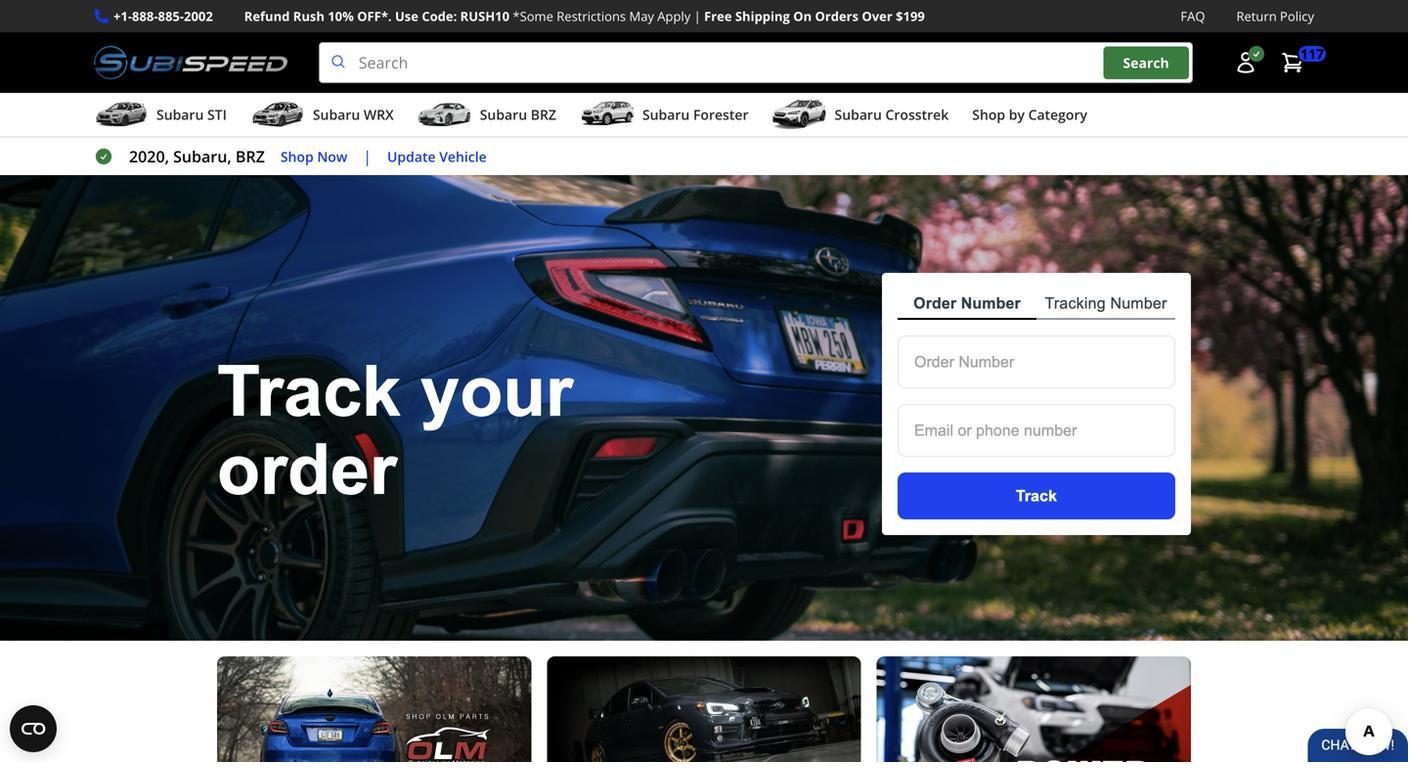 Task type: describe. For each thing, give the bounding box(es) containing it.
use
[[395, 7, 419, 25]]

wrx
[[364, 105, 394, 124]]

brz inside subaru brz dropdown button
[[531, 105, 557, 124]]

shop for shop by category
[[973, 105, 1006, 124]]

update vehicle
[[388, 147, 487, 166]]

over
[[862, 7, 893, 25]]

117
[[1301, 44, 1325, 63]]

return policy link
[[1237, 6, 1315, 27]]

on
[[794, 7, 812, 25]]

+1-888-885-2002 link
[[114, 6, 213, 27]]

shop now
[[281, 147, 348, 166]]

apply
[[658, 7, 691, 25]]

open widget image
[[10, 705, 57, 752]]

a subaru crosstrek thumbnail image image
[[773, 100, 827, 129]]

subaru crosstrek
[[835, 105, 949, 124]]

subaru for subaru brz
[[480, 105, 527, 124]]

shipping
[[736, 7, 790, 25]]

search
[[1124, 53, 1170, 72]]

1 vertical spatial |
[[363, 146, 372, 167]]

1 vertical spatial brz
[[236, 146, 265, 167]]

now
[[317, 147, 348, 166]]

vehicle
[[440, 147, 487, 166]]

subaru sti
[[157, 105, 227, 124]]

subaru wrx button
[[250, 97, 394, 136]]

2020,
[[129, 146, 169, 167]]

2020, subaru, brz
[[129, 146, 265, 167]]

subaru wrx
[[313, 105, 394, 124]]

subaru for subaru sti
[[157, 105, 204, 124]]

subispeed logo image
[[94, 42, 287, 83]]

subaru forester
[[643, 105, 749, 124]]

888-
[[132, 7, 158, 25]]

faq
[[1181, 7, 1206, 25]]

885-
[[158, 7, 184, 25]]

by
[[1010, 105, 1025, 124]]

subaru for subaru crosstrek
[[835, 105, 882, 124]]

restrictions
[[557, 7, 626, 25]]

+1-
[[114, 7, 132, 25]]

button image
[[1235, 51, 1258, 74]]

shop for shop now
[[281, 147, 314, 166]]

may
[[630, 7, 655, 25]]

shop by category button
[[973, 97, 1088, 136]]



Task type: vqa. For each thing, say whether or not it's contained in the screenshot.
Update
yes



Task type: locate. For each thing, give the bounding box(es) containing it.
subaru left the sti
[[157, 105, 204, 124]]

subaru,
[[173, 146, 232, 167]]

subaru inside dropdown button
[[480, 105, 527, 124]]

1 subaru from the left
[[157, 105, 204, 124]]

5 subaru from the left
[[835, 105, 882, 124]]

$199
[[896, 7, 925, 25]]

+1-888-885-2002
[[114, 7, 213, 25]]

return
[[1237, 7, 1278, 25]]

4 subaru from the left
[[643, 105, 690, 124]]

*some
[[513, 7, 554, 25]]

rush
[[293, 7, 325, 25]]

subaru up now
[[313, 105, 360, 124]]

0 vertical spatial |
[[694, 7, 701, 25]]

a subaru sti thumbnail image image
[[94, 100, 149, 129]]

a subaru forester thumbnail image image
[[580, 100, 635, 129]]

subaru forester button
[[580, 97, 749, 136]]

| left free
[[694, 7, 701, 25]]

update
[[388, 147, 436, 166]]

off*.
[[357, 7, 392, 25]]

a subaru wrx thumbnail image image
[[250, 100, 305, 129]]

0 vertical spatial shop
[[973, 105, 1006, 124]]

subaru sti button
[[94, 97, 227, 136]]

subaru for subaru wrx
[[313, 105, 360, 124]]

rush10
[[461, 7, 510, 25]]

shop
[[973, 105, 1006, 124], [281, 147, 314, 166]]

code:
[[422, 7, 457, 25]]

shop by category
[[973, 105, 1088, 124]]

subaru right a subaru crosstrek thumbnail image
[[835, 105, 882, 124]]

policy
[[1281, 7, 1315, 25]]

refund
[[244, 7, 290, 25]]

brz right subaru,
[[236, 146, 265, 167]]

brz
[[531, 105, 557, 124], [236, 146, 265, 167]]

search input field
[[319, 42, 1194, 83]]

shop left now
[[281, 147, 314, 166]]

a subaru brz thumbnail image image
[[418, 100, 472, 129]]

2002
[[184, 7, 213, 25]]

subaru up vehicle
[[480, 105, 527, 124]]

shop left by at the top of page
[[973, 105, 1006, 124]]

search button
[[1104, 46, 1190, 79]]

|
[[694, 7, 701, 25], [363, 146, 372, 167]]

1 horizontal spatial brz
[[531, 105, 557, 124]]

subaru for subaru forester
[[643, 105, 690, 124]]

brz left a subaru forester thumbnail image
[[531, 105, 557, 124]]

| right now
[[363, 146, 372, 167]]

117 button
[[1272, 43, 1327, 82]]

subaru crosstrek button
[[773, 97, 949, 136]]

1 horizontal spatial |
[[694, 7, 701, 25]]

0 horizontal spatial |
[[363, 146, 372, 167]]

faq link
[[1181, 6, 1206, 27]]

forester
[[694, 105, 749, 124]]

subaru left forester
[[643, 105, 690, 124]]

refund rush 10% off*. use code: rush10 *some restrictions may apply | free shipping on orders over $199
[[244, 7, 925, 25]]

subaru brz
[[480, 105, 557, 124]]

1 horizontal spatial shop
[[973, 105, 1006, 124]]

orders
[[816, 7, 859, 25]]

2 subaru from the left
[[313, 105, 360, 124]]

crosstrek
[[886, 105, 949, 124]]

0 horizontal spatial shop
[[281, 147, 314, 166]]

shop now link
[[281, 146, 348, 168]]

0 horizontal spatial brz
[[236, 146, 265, 167]]

subaru brz button
[[418, 97, 557, 136]]

shop inside "dropdown button"
[[973, 105, 1006, 124]]

return policy
[[1237, 7, 1315, 25]]

sti
[[207, 105, 227, 124]]

category
[[1029, 105, 1088, 124]]

update vehicle button
[[388, 146, 487, 168]]

subaru
[[157, 105, 204, 124], [313, 105, 360, 124], [480, 105, 527, 124], [643, 105, 690, 124], [835, 105, 882, 124]]

1 vertical spatial shop
[[281, 147, 314, 166]]

free
[[705, 7, 732, 25]]

0 vertical spatial brz
[[531, 105, 557, 124]]

3 subaru from the left
[[480, 105, 527, 124]]

10%
[[328, 7, 354, 25]]



